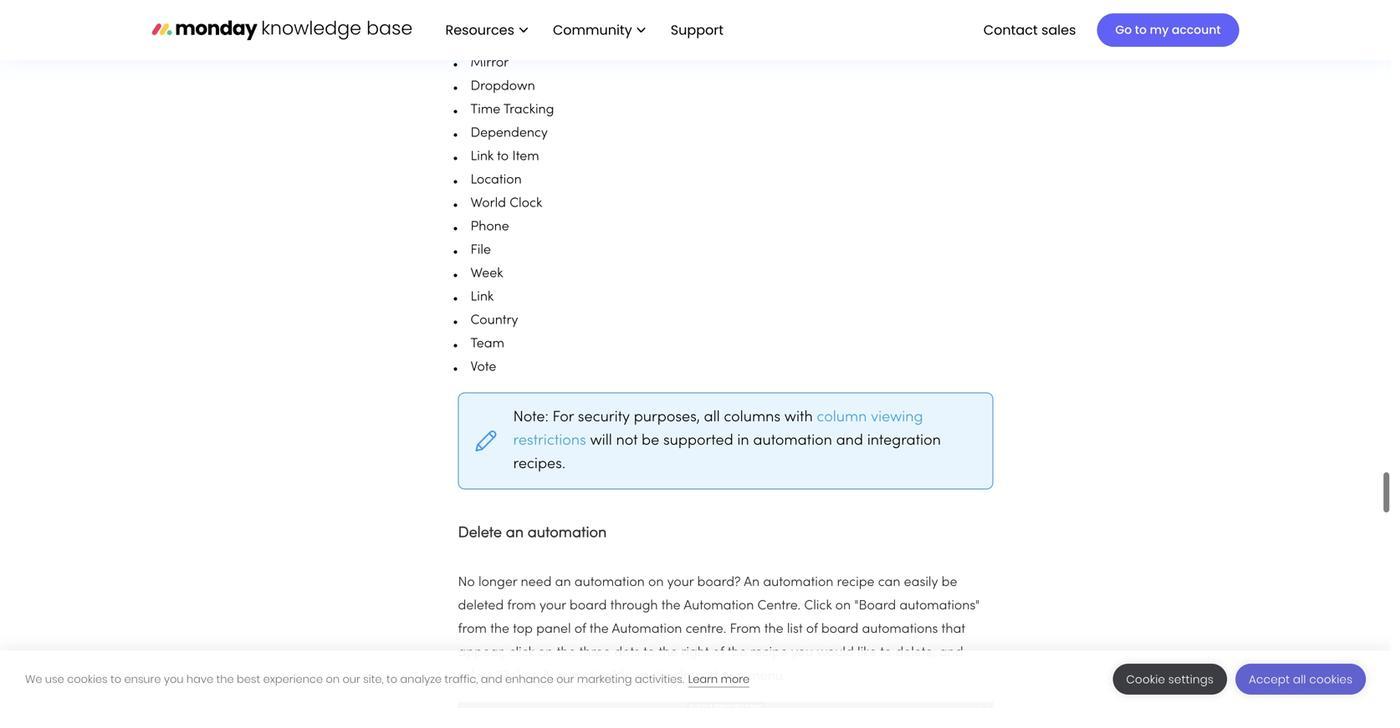 Task type: vqa. For each thing, say whether or not it's contained in the screenshot.
marketing
yes



Task type: describe. For each thing, give the bounding box(es) containing it.
centre.
[[758, 601, 801, 613]]

1 vertical spatial from
[[458, 624, 487, 637]]

dots
[[614, 647, 640, 660]]

community link
[[545, 16, 654, 45]]

for
[[553, 411, 574, 425]]

columns
[[724, 411, 781, 425]]

1 our from the left
[[343, 672, 361, 687]]

sales
[[1042, 20, 1076, 39]]

column
[[817, 411, 867, 425]]

and inside dialog
[[481, 672, 503, 687]]

experience
[[263, 672, 323, 687]]

clock
[[510, 198, 543, 210]]

1 horizontal spatial of
[[713, 647, 724, 660]]

account
[[1172, 22, 1221, 38]]

delete automation.gif image
[[458, 702, 994, 709]]

automation"
[[543, 671, 617, 683]]

accept all cookies button
[[1236, 664, 1367, 695]]

resources link
[[437, 16, 536, 45]]

accept
[[1249, 672, 1290, 688]]

the inside dialog
[[216, 672, 234, 687]]

through
[[611, 601, 658, 613]]

can
[[878, 577, 901, 590]]

easily
[[904, 577, 938, 590]]

like
[[858, 647, 877, 660]]

1 horizontal spatial from
[[507, 601, 536, 613]]

delete
[[458, 527, 502, 541]]

community
[[553, 20, 632, 39]]

0 horizontal spatial recipe
[[750, 647, 788, 660]]

"board
[[855, 601, 896, 613]]

link for link to item
[[471, 151, 494, 163]]

learn
[[688, 672, 718, 687]]

have
[[186, 672, 214, 687]]

to left item
[[497, 151, 509, 163]]

will
[[590, 434, 612, 449]]

best
[[237, 672, 260, 687]]

will not be supported in automation and integration recipes.
[[513, 434, 941, 472]]

appear,
[[458, 647, 506, 660]]

recipes.
[[513, 458, 566, 472]]

resources
[[446, 20, 515, 39]]

the left 'right'
[[659, 647, 678, 660]]

enhance
[[505, 672, 554, 687]]

select
[[458, 671, 493, 683]]

the left list
[[765, 624, 784, 637]]

we
[[25, 672, 42, 687]]

no
[[458, 577, 475, 590]]

board?
[[698, 577, 741, 590]]

menu.
[[748, 671, 786, 683]]

automation up 'centre.'
[[763, 577, 834, 590]]

"delete
[[496, 671, 539, 683]]

the down panel
[[557, 647, 576, 660]]

support
[[671, 20, 724, 39]]

from
[[730, 624, 761, 637]]

click
[[509, 647, 534, 660]]

would
[[817, 647, 854, 660]]

to inside main element
[[1135, 22, 1147, 38]]

world
[[471, 198, 506, 210]]

ensure
[[124, 672, 161, 687]]

mirror
[[471, 57, 509, 70]]

three
[[580, 647, 611, 660]]

tracking
[[504, 104, 554, 116]]

note:
[[513, 411, 549, 425]]

dependency
[[471, 127, 548, 140]]

the left drop-
[[653, 671, 672, 683]]

0 vertical spatial automation
[[684, 601, 754, 613]]

to right dots
[[644, 647, 655, 660]]

automations"
[[900, 601, 980, 613]]

cookies for use
[[67, 672, 108, 687]]

purposes,
[[634, 411, 700, 425]]

the left top
[[490, 624, 510, 637]]

contact sales link
[[975, 16, 1085, 45]]

file
[[471, 244, 491, 257]]

the up three
[[590, 624, 609, 637]]

be inside no longer need an automation on your board? an automation recipe can easily be deleted from your board through the automation centre. click on "board automations" from the top panel of the automation centre. from the list of board automations that appear, click on the three dots to the right of the recipe you would like to delete, and select "delete automation" from the drop-down menu.
[[942, 577, 958, 590]]

automation up need
[[528, 527, 607, 541]]

go
[[1116, 22, 1132, 38]]

link to item
[[471, 151, 539, 163]]

down
[[711, 671, 745, 683]]



Task type: locate. For each thing, give the bounding box(es) containing it.
automation down board?
[[684, 601, 754, 613]]

all up "supported"
[[704, 411, 720, 425]]

1 vertical spatial link
[[471, 291, 494, 304]]

0 horizontal spatial an
[[506, 527, 524, 541]]

0 horizontal spatial you
[[164, 672, 184, 687]]

world clock
[[471, 198, 543, 210]]

analyze
[[400, 672, 442, 687]]

centre.
[[686, 624, 727, 637]]

and inside the will not be supported in automation and integration recipes.
[[836, 434, 864, 449]]

1 horizontal spatial our
[[557, 672, 574, 687]]

panel
[[537, 624, 571, 637]]

0 horizontal spatial all
[[704, 411, 720, 425]]

viewing
[[871, 411, 924, 425]]

1 vertical spatial recipe
[[750, 647, 788, 660]]

recipe up "board
[[837, 577, 875, 590]]

on inside dialog
[[326, 672, 340, 687]]

and inside no longer need an automation on your board? an automation recipe can easily be deleted from your board through the automation centre. click on "board automations" from the top panel of the automation centre. from the list of board automations that appear, click on the three dots to the right of the recipe you would like to delete, and select "delete automation" from the drop-down menu.
[[940, 647, 964, 660]]

the right through
[[662, 601, 681, 613]]

to right go
[[1135, 22, 1147, 38]]

2 link from the top
[[471, 291, 494, 304]]

our right enhance
[[557, 672, 574, 687]]

1 horizontal spatial board
[[822, 624, 859, 637]]

accept all cookies
[[1249, 672, 1353, 688]]

delete an automation
[[458, 527, 607, 541]]

1 link from the top
[[471, 151, 494, 163]]

2 vertical spatial from
[[620, 671, 649, 683]]

1 vertical spatial be
[[942, 577, 958, 590]]

cookie settings
[[1127, 672, 1214, 688]]

an right delete
[[506, 527, 524, 541]]

the down from
[[728, 647, 747, 660]]

automation
[[753, 434, 833, 449], [528, 527, 607, 541], [575, 577, 645, 590], [763, 577, 834, 590]]

cookie settings button
[[1113, 664, 1228, 695]]

0 vertical spatial recipe
[[837, 577, 875, 590]]

0 vertical spatial board
[[570, 601, 607, 613]]

that
[[942, 624, 966, 637]]

need
[[521, 577, 552, 590]]

you inside dialog
[[164, 672, 184, 687]]

automations
[[862, 624, 938, 637]]

your
[[667, 577, 694, 590], [540, 601, 566, 613]]

all right accept
[[1294, 672, 1307, 688]]

link down week
[[471, 291, 494, 304]]

0 vertical spatial link
[[471, 151, 494, 163]]

be inside the will not be supported in automation and integration recipes.
[[642, 434, 660, 449]]

1 vertical spatial an
[[555, 577, 571, 590]]

an right need
[[555, 577, 571, 590]]

the left the best
[[216, 672, 234, 687]]

supported
[[664, 434, 734, 449]]

the
[[662, 601, 681, 613], [490, 624, 510, 637], [590, 624, 609, 637], [765, 624, 784, 637], [557, 647, 576, 660], [659, 647, 678, 660], [728, 647, 747, 660], [653, 671, 672, 683], [216, 672, 234, 687]]

from up top
[[507, 601, 536, 613]]

list
[[429, 0, 737, 60]]

and down the that
[[940, 647, 964, 660]]

vote
[[471, 362, 497, 374]]

1 cookies from the left
[[67, 672, 108, 687]]

and down column
[[836, 434, 864, 449]]

0 horizontal spatial cookies
[[67, 672, 108, 687]]

cookies for all
[[1310, 672, 1353, 688]]

be up automations"
[[942, 577, 958, 590]]

of
[[575, 624, 586, 637], [806, 624, 818, 637], [713, 647, 724, 660]]

cookies
[[67, 672, 108, 687], [1310, 672, 1353, 688]]

column viewing restrictions link
[[513, 411, 924, 449]]

from down deleted
[[458, 624, 487, 637]]

you left have at the bottom of the page
[[164, 672, 184, 687]]

automation down through
[[612, 624, 682, 637]]

1 vertical spatial automation
[[612, 624, 682, 637]]

you down list
[[792, 647, 814, 660]]

of right 'right'
[[713, 647, 724, 660]]

note: for security purposes, all columns with
[[513, 411, 817, 425]]

0 vertical spatial and
[[836, 434, 864, 449]]

deleted
[[458, 601, 504, 613]]

1 horizontal spatial be
[[942, 577, 958, 590]]

location
[[471, 174, 522, 187]]

drop-
[[675, 671, 711, 683]]

time tracking
[[471, 104, 554, 116]]

my
[[1150, 22, 1169, 38]]

you inside no longer need an automation on your board? an automation recipe can easily be deleted from your board through the automation centre. click on "board automations" from the top panel of the automation centre. from the list of board automations that appear, click on the three dots to the right of the recipe you would like to delete, and select "delete automation" from the drop-down menu.
[[792, 647, 814, 660]]

0 vertical spatial be
[[642, 434, 660, 449]]

dialog
[[0, 651, 1392, 709]]

main element
[[429, 0, 1240, 60]]

marketing
[[577, 672, 632, 687]]

2 horizontal spatial from
[[620, 671, 649, 683]]

to right like
[[881, 647, 892, 660]]

link
[[471, 151, 494, 163], [471, 291, 494, 304]]

list
[[787, 624, 803, 637]]

with
[[785, 411, 813, 425]]

to right site,
[[387, 672, 398, 687]]

contact sales
[[984, 20, 1076, 39]]

use
[[45, 672, 64, 687]]

country
[[471, 315, 518, 327]]

0 horizontal spatial automation
[[612, 624, 682, 637]]

0 horizontal spatial of
[[575, 624, 586, 637]]

not
[[616, 434, 638, 449]]

recipe up menu.
[[750, 647, 788, 660]]

board
[[570, 601, 607, 613], [822, 624, 859, 637]]

and down appear,
[[481, 672, 503, 687]]

1 horizontal spatial all
[[1294, 672, 1307, 688]]

on
[[649, 577, 664, 590], [836, 601, 851, 613], [538, 647, 553, 660], [326, 672, 340, 687]]

be
[[642, 434, 660, 449], [942, 577, 958, 590]]

our left site,
[[343, 672, 361, 687]]

you
[[792, 647, 814, 660], [164, 672, 184, 687]]

0 horizontal spatial be
[[642, 434, 660, 449]]

1 horizontal spatial recipe
[[837, 577, 875, 590]]

0 vertical spatial you
[[792, 647, 814, 660]]

column viewing restrictions
[[513, 411, 924, 449]]

automation down with
[[753, 434, 833, 449]]

link up the location
[[471, 151, 494, 163]]

0 horizontal spatial your
[[540, 601, 566, 613]]

all
[[704, 411, 720, 425], [1294, 672, 1307, 688]]

in
[[738, 434, 750, 449]]

your up panel
[[540, 601, 566, 613]]

settings
[[1169, 672, 1214, 688]]

2 horizontal spatial of
[[806, 624, 818, 637]]

our
[[343, 672, 361, 687], [557, 672, 574, 687]]

2 cookies from the left
[[1310, 672, 1353, 688]]

to left ensure
[[110, 672, 121, 687]]

an
[[506, 527, 524, 541], [555, 577, 571, 590]]

time
[[471, 104, 501, 116]]

activities.
[[635, 672, 684, 687]]

cookies right use
[[67, 672, 108, 687]]

tags
[[471, 34, 499, 46]]

week
[[471, 268, 503, 280]]

2 vertical spatial and
[[481, 672, 503, 687]]

item
[[512, 151, 539, 163]]

0 vertical spatial from
[[507, 601, 536, 613]]

dropdown
[[471, 80, 535, 93]]

an inside no longer need an automation on your board? an automation recipe can easily be deleted from your board through the automation centre. click on "board automations" from the top panel of the automation centre. from the list of board automations that appear, click on the three dots to the right of the recipe you would like to delete, and select "delete automation" from the drop-down menu.
[[555, 577, 571, 590]]

1 horizontal spatial and
[[836, 434, 864, 449]]

go to my account link
[[1097, 13, 1240, 47]]

automation
[[684, 601, 754, 613], [612, 624, 682, 637]]

0 vertical spatial your
[[667, 577, 694, 590]]

top
[[513, 624, 533, 637]]

dialog containing cookie settings
[[0, 651, 1392, 709]]

from down dots
[[620, 671, 649, 683]]

1 horizontal spatial cookies
[[1310, 672, 1353, 688]]

1 vertical spatial board
[[822, 624, 859, 637]]

to
[[1135, 22, 1147, 38], [497, 151, 509, 163], [644, 647, 655, 660], [881, 647, 892, 660], [110, 672, 121, 687], [387, 672, 398, 687]]

2 our from the left
[[557, 672, 574, 687]]

phone
[[471, 221, 509, 234]]

monday.com logo image
[[152, 12, 412, 47]]

restrictions
[[513, 434, 586, 449]]

board up panel
[[570, 601, 607, 613]]

0 horizontal spatial board
[[570, 601, 607, 613]]

1 vertical spatial your
[[540, 601, 566, 613]]

team
[[471, 338, 505, 351]]

right
[[682, 647, 709, 660]]

an
[[744, 577, 760, 590]]

learn more link
[[688, 672, 750, 688]]

list containing resources
[[429, 0, 737, 60]]

of right panel
[[575, 624, 586, 637]]

1 vertical spatial you
[[164, 672, 184, 687]]

0 horizontal spatial from
[[458, 624, 487, 637]]

board up would
[[822, 624, 859, 637]]

cookie
[[1127, 672, 1166, 688]]

of right list
[[806, 624, 818, 637]]

1 vertical spatial all
[[1294, 672, 1307, 688]]

0 vertical spatial an
[[506, 527, 524, 541]]

automation up through
[[575, 577, 645, 590]]

1 horizontal spatial automation
[[684, 601, 754, 613]]

1 horizontal spatial your
[[667, 577, 694, 590]]

0 vertical spatial all
[[704, 411, 720, 425]]

no longer need an automation on your board? an automation recipe can easily be deleted from your board through the automation centre. click on "board automations" from the top panel of the automation centre. from the list of board automations that appear, click on the three dots to the right of the recipe you would like to delete, and select "delete automation" from the drop-down menu.
[[458, 577, 980, 683]]

automation inside the will not be supported in automation and integration recipes.
[[753, 434, 833, 449]]

integration
[[868, 434, 941, 449]]

traffic,
[[445, 672, 478, 687]]

1 vertical spatial and
[[940, 647, 964, 660]]

security
[[578, 411, 630, 425]]

click
[[805, 601, 832, 613]]

1 horizontal spatial an
[[555, 577, 571, 590]]

1 horizontal spatial you
[[792, 647, 814, 660]]

more
[[721, 672, 750, 687]]

2 horizontal spatial and
[[940, 647, 964, 660]]

link for link
[[471, 291, 494, 304]]

be right not
[[642, 434, 660, 449]]

0 horizontal spatial and
[[481, 672, 503, 687]]

your left board?
[[667, 577, 694, 590]]

0 horizontal spatial our
[[343, 672, 361, 687]]

delete,
[[896, 647, 936, 660]]

cookies right accept
[[1310, 672, 1353, 688]]

all inside button
[[1294, 672, 1307, 688]]

cookies inside accept all cookies button
[[1310, 672, 1353, 688]]



